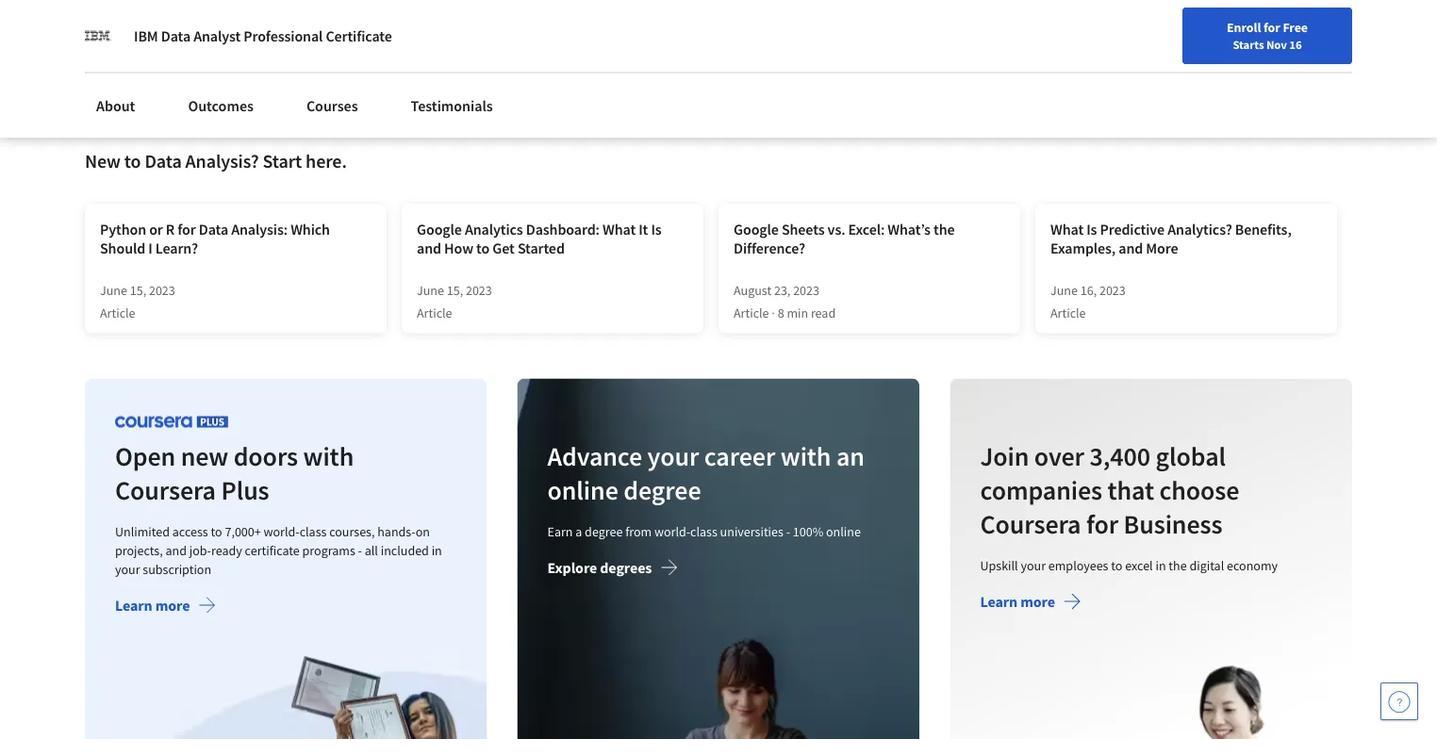 Task type: vqa. For each thing, say whether or not it's contained in the screenshot.


Task type: locate. For each thing, give the bounding box(es) containing it.
what left it
[[603, 220, 636, 239]]

2023
[[149, 281, 175, 298], [466, 281, 492, 298], [793, 281, 819, 298], [1099, 281, 1126, 298]]

what up 16,
[[1050, 220, 1084, 239]]

1 15, from the left
[[130, 281, 146, 298]]

2023 for analytics
[[466, 281, 492, 298]]

new down the about in the top of the page
[[85, 149, 121, 172]]

- left 100%
[[786, 523, 790, 540]]

your
[[941, 59, 966, 76], [648, 439, 699, 472], [1021, 557, 1046, 574], [115, 561, 140, 577]]

0 horizontal spatial june
[[100, 281, 127, 298]]

4 article from the left
[[1050, 304, 1086, 321]]

class left universities
[[690, 523, 718, 540]]

0 horizontal spatial in
[[432, 542, 442, 559]]

on
[[416, 523, 430, 540]]

1 vertical spatial for
[[178, 220, 196, 239]]

15, down how
[[447, 281, 463, 298]]

what inside google analytics dashboard: what it is and how to get started
[[603, 220, 636, 239]]

article inside june 16, 2023 article
[[1050, 304, 1086, 321]]

15, down should
[[130, 281, 146, 298]]

earn a degree from world-class universities - 100% online
[[548, 523, 861, 540]]

the right "what's"
[[933, 220, 955, 239]]

the left digital
[[1169, 557, 1187, 574]]

min
[[787, 304, 808, 321]]

0 horizontal spatial the
[[933, 220, 955, 239]]

is inside what is predictive analytics? benefits, examples, and more
[[1086, 220, 1097, 239]]

data right ibm
[[161, 26, 191, 45]]

career
[[996, 59, 1032, 76]]

2 google from the left
[[734, 220, 779, 239]]

online right 100%
[[826, 523, 861, 540]]

access
[[172, 523, 208, 540]]

- left all
[[358, 542, 362, 559]]

to inside google analytics dashboard: what it is and how to get started
[[476, 239, 490, 258]]

in right included
[[432, 542, 442, 559]]

0 vertical spatial the
[[933, 220, 955, 239]]

your left career
[[648, 439, 699, 472]]

1 june from the left
[[100, 281, 127, 298]]

data
[[161, 26, 191, 45], [145, 149, 182, 172], [199, 220, 228, 239]]

enroll
[[1227, 19, 1261, 36]]

1 horizontal spatial google
[[734, 220, 779, 239]]

with inside open new doors with coursera plus
[[303, 439, 354, 472]]

dashboard:
[[526, 220, 600, 239]]

3 2023 from the left
[[793, 281, 819, 298]]

find
[[914, 59, 938, 76]]

2 what from the left
[[1050, 220, 1084, 239]]

2023 right 16,
[[1099, 281, 1126, 298]]

4 2023 from the left
[[1099, 281, 1126, 298]]

for up nov
[[1264, 19, 1280, 36]]

1 horizontal spatial the
[[1169, 557, 1187, 574]]

1 world- from the left
[[264, 523, 300, 540]]

0 horizontal spatial class
[[300, 523, 327, 540]]

1 is from the left
[[651, 220, 662, 239]]

coursera down companies
[[980, 507, 1081, 540]]

companies
[[980, 473, 1102, 506]]

world-
[[264, 523, 300, 540], [655, 523, 690, 540]]

choose
[[1159, 473, 1239, 506]]

2 class from the left
[[690, 523, 718, 540]]

your down projects,
[[115, 561, 140, 577]]

2 horizontal spatial for
[[1264, 19, 1280, 36]]

0 horizontal spatial with
[[303, 439, 354, 472]]

1 horizontal spatial what
[[1050, 220, 1084, 239]]

0 vertical spatial new
[[968, 59, 993, 76]]

1 vertical spatial new
[[85, 149, 121, 172]]

testimonials link
[[399, 85, 504, 126]]

2023 down how
[[466, 281, 492, 298]]

certificate
[[245, 542, 300, 559]]

1 vertical spatial data
[[145, 149, 182, 172]]

more
[[1146, 239, 1178, 258]]

2 article from the left
[[417, 304, 452, 321]]

world- up certificate
[[264, 523, 300, 540]]

online down advance
[[548, 473, 619, 506]]

google inside google sheets vs. excel: what's the difference?
[[734, 220, 779, 239]]

1 with from the left
[[303, 439, 354, 472]]

1 vertical spatial degree
[[585, 523, 623, 540]]

0 horizontal spatial and
[[165, 542, 187, 559]]

for right r in the left top of the page
[[178, 220, 196, 239]]

1 horizontal spatial june 15, 2023 article
[[417, 281, 492, 321]]

article down 16,
[[1050, 304, 1086, 321]]

1 vertical spatial coursera
[[980, 507, 1081, 540]]

started
[[518, 239, 565, 258]]

coursera plus image
[[115, 416, 228, 428]]

and inside google analytics dashboard: what it is and how to get started
[[417, 239, 441, 258]]

join
[[980, 439, 1029, 472]]

banner navigation
[[15, 0, 531, 38]]

1 horizontal spatial for
[[1086, 507, 1118, 540]]

with left an
[[781, 439, 831, 472]]

ready
[[211, 542, 242, 559]]

class
[[300, 523, 327, 540], [690, 523, 718, 540]]

2 2023 from the left
[[466, 281, 492, 298]]

class up programs
[[300, 523, 327, 540]]

google analytics dashboard: what it is and how to get started
[[417, 220, 662, 258]]

0 horizontal spatial world-
[[264, 523, 300, 540]]

0 horizontal spatial -
[[358, 542, 362, 559]]

1 vertical spatial -
[[358, 542, 362, 559]]

for inside join over 3,400 global companies that choose coursera for business
[[1086, 507, 1118, 540]]

june for google analytics dashboard: what it is and how to get started
[[417, 281, 444, 298]]

new left career
[[968, 59, 993, 76]]

what
[[603, 220, 636, 239], [1050, 220, 1084, 239]]

0 horizontal spatial june 15, 2023 article
[[100, 281, 175, 321]]

or
[[149, 220, 163, 239]]

3,400
[[1089, 439, 1150, 472]]

1 horizontal spatial and
[[417, 239, 441, 258]]

starts
[[1233, 37, 1264, 52]]

data right learn?
[[199, 220, 228, 239]]

june inside june 16, 2023 article
[[1050, 281, 1078, 298]]

degree right a
[[585, 523, 623, 540]]

0 horizontal spatial online
[[548, 473, 619, 506]]

slides element
[[119, 81, 1318, 100]]

certificate
[[326, 26, 392, 45]]

google
[[417, 220, 462, 239], [734, 220, 779, 239]]

help center image
[[1388, 690, 1411, 713]]

2 world- from the left
[[655, 523, 690, 540]]

is left predictive
[[1086, 220, 1097, 239]]

world- inside "unlimited access to 7,000+ world-class courses, hands-on projects, and job-ready certificate programs - all included in your subscription"
[[264, 523, 300, 540]]

1 june 15, 2023 article from the left
[[100, 281, 175, 321]]

1 horizontal spatial more
[[1020, 592, 1055, 611]]

article left ·
[[734, 304, 769, 321]]

1 horizontal spatial 15,
[[447, 281, 463, 298]]

with right "doors"
[[303, 439, 354, 472]]

and
[[417, 239, 441, 258], [1119, 239, 1143, 258], [165, 542, 187, 559]]

more down subscription
[[155, 596, 190, 615]]

-
[[786, 523, 790, 540], [358, 542, 362, 559]]

2023 inside june 16, 2023 article
[[1099, 281, 1126, 298]]

3 june from the left
[[1050, 281, 1078, 298]]

1 horizontal spatial june
[[417, 281, 444, 298]]

article down how
[[417, 304, 452, 321]]

article for what is predictive analytics? benefits, examples, and more
[[1050, 304, 1086, 321]]

2 15, from the left
[[447, 281, 463, 298]]

learn more
[[980, 592, 1055, 611], [115, 596, 190, 615]]

excel:
[[848, 220, 885, 239]]

2023 inside august 23, 2023 article · 8 min read
[[793, 281, 819, 298]]

your right find
[[941, 59, 966, 76]]

world- for from
[[655, 523, 690, 540]]

1 2023 from the left
[[149, 281, 175, 298]]

data left analysis?
[[145, 149, 182, 172]]

class for universities
[[690, 523, 718, 540]]

2 horizontal spatial june
[[1050, 281, 1078, 298]]

coursera down open
[[115, 473, 216, 506]]

join over 3,400 global companies that choose coursera for business
[[980, 439, 1239, 540]]

i
[[148, 239, 152, 258]]

more down employees
[[1020, 592, 1055, 611]]

june
[[100, 281, 127, 298], [417, 281, 444, 298], [1050, 281, 1078, 298]]

2 horizontal spatial and
[[1119, 239, 1143, 258]]

0 vertical spatial coursera
[[115, 473, 216, 506]]

1 horizontal spatial world-
[[655, 523, 690, 540]]

r
[[166, 220, 175, 239]]

coursera
[[115, 473, 216, 506], [980, 507, 1081, 540]]

explore degrees link
[[548, 558, 678, 581]]

1 article from the left
[[100, 304, 135, 321]]

1 vertical spatial online
[[826, 523, 861, 540]]

for down that
[[1086, 507, 1118, 540]]

learn down projects,
[[115, 596, 152, 615]]

learn more down subscription
[[115, 596, 190, 615]]

0 horizontal spatial coursera
[[115, 473, 216, 506]]

1 horizontal spatial learn
[[980, 592, 1017, 611]]

0 horizontal spatial google
[[417, 220, 462, 239]]

new
[[968, 59, 993, 76], [85, 149, 121, 172]]

courses link
[[295, 85, 369, 126]]

2 june from the left
[[417, 281, 444, 298]]

2 is from the left
[[1086, 220, 1097, 239]]

your right upskill
[[1021, 557, 1046, 574]]

sheets
[[782, 220, 825, 239]]

june 15, 2023 article
[[100, 281, 175, 321], [417, 281, 492, 321]]

and left how
[[417, 239, 441, 258]]

0 horizontal spatial what
[[603, 220, 636, 239]]

programs
[[302, 542, 355, 559]]

2 vertical spatial for
[[1086, 507, 1118, 540]]

article down should
[[100, 304, 135, 321]]

learn more link down upskill
[[980, 592, 1081, 615]]

in
[[432, 542, 442, 559], [1155, 557, 1166, 574]]

what inside what is predictive analytics? benefits, examples, and more
[[1050, 220, 1084, 239]]

article inside august 23, 2023 article · 8 min read
[[734, 304, 769, 321]]

learn down upskill
[[980, 592, 1017, 611]]

0 horizontal spatial learn more
[[115, 596, 190, 615]]

15,
[[130, 281, 146, 298], [447, 281, 463, 298]]

article
[[100, 304, 135, 321], [417, 304, 452, 321], [734, 304, 769, 321], [1050, 304, 1086, 321]]

learn more down upskill
[[980, 592, 1055, 611]]

0 vertical spatial online
[[548, 473, 619, 506]]

and left the more
[[1119, 239, 1143, 258]]

google for and
[[417, 220, 462, 239]]

1 horizontal spatial with
[[781, 439, 831, 472]]

0 vertical spatial degree
[[624, 473, 701, 506]]

with inside advance your career with an online degree
[[781, 439, 831, 472]]

and up subscription
[[165, 542, 187, 559]]

google left analytics
[[417, 220, 462, 239]]

2023 right 23, at the right
[[793, 281, 819, 298]]

june 15, 2023 article down how
[[417, 281, 492, 321]]

1 horizontal spatial class
[[690, 523, 718, 540]]

your for upskill
[[1021, 557, 1046, 574]]

to inside "unlimited access to 7,000+ world-class courses, hands-on projects, and job-ready certificate programs - all included in your subscription"
[[211, 523, 222, 540]]

to up ready
[[211, 523, 222, 540]]

june 15, 2023 article down i
[[100, 281, 175, 321]]

class inside "unlimited access to 7,000+ world-class courses, hands-on projects, and job-ready certificate programs - all included in your subscription"
[[300, 523, 327, 540]]

in inside "unlimited access to 7,000+ world-class courses, hands-on projects, and job-ready certificate programs - all included in your subscription"
[[432, 542, 442, 559]]

in right excel
[[1155, 557, 1166, 574]]

1 horizontal spatial degree
[[624, 473, 701, 506]]

from
[[625, 523, 652, 540]]

june for what is predictive analytics? benefits, examples, and more
[[1050, 281, 1078, 298]]

for inside python or r for data analysis: which should i learn?
[[178, 220, 196, 239]]

1 horizontal spatial is
[[1086, 220, 1097, 239]]

to left get
[[476, 239, 490, 258]]

and for how
[[417, 239, 441, 258]]

1 horizontal spatial learn more
[[980, 592, 1055, 611]]

1 google from the left
[[417, 220, 462, 239]]

None search field
[[269, 50, 636, 87]]

world- right from
[[655, 523, 690, 540]]

1 class from the left
[[300, 523, 327, 540]]

google left sheets
[[734, 220, 779, 239]]

unlimited
[[115, 523, 170, 540]]

degree
[[624, 473, 701, 506], [585, 523, 623, 540]]

degree inside advance your career with an online degree
[[624, 473, 701, 506]]

your inside advance your career with an online degree
[[648, 439, 699, 472]]

learn
[[980, 592, 1017, 611], [115, 596, 152, 615]]

0 horizontal spatial 15,
[[130, 281, 146, 298]]

2023 down i
[[149, 281, 175, 298]]

0 vertical spatial for
[[1264, 19, 1280, 36]]

2 vertical spatial data
[[199, 220, 228, 239]]

16
[[1289, 37, 1302, 52]]

2 june 15, 2023 article from the left
[[417, 281, 492, 321]]

for inside enroll for free starts nov 16
[[1264, 19, 1280, 36]]

0 horizontal spatial is
[[651, 220, 662, 239]]

2 with from the left
[[781, 439, 831, 472]]

learn more link down subscription
[[115, 596, 216, 619]]

with for doors
[[303, 439, 354, 472]]

what's
[[888, 220, 931, 239]]

1 what from the left
[[603, 220, 636, 239]]

0 horizontal spatial for
[[178, 220, 196, 239]]

google inside google analytics dashboard: what it is and how to get started
[[417, 220, 462, 239]]

is right it
[[651, 220, 662, 239]]

google for difference?
[[734, 220, 779, 239]]

15, for should
[[130, 281, 146, 298]]

1 vertical spatial the
[[1169, 557, 1187, 574]]

show notifications image
[[1182, 61, 1205, 84]]

degree up from
[[624, 473, 701, 506]]

and inside what is predictive analytics? benefits, examples, and more
[[1119, 239, 1143, 258]]

that
[[1107, 473, 1154, 506]]

3 article from the left
[[734, 304, 769, 321]]

1 horizontal spatial coursera
[[980, 507, 1081, 540]]

0 vertical spatial -
[[786, 523, 790, 540]]



Task type: describe. For each thing, give the bounding box(es) containing it.
testimonials
[[411, 96, 493, 115]]

business
[[1123, 507, 1222, 540]]

ibm image
[[85, 23, 111, 49]]

0 horizontal spatial degree
[[585, 523, 623, 540]]

june 15, 2023 article for should
[[100, 281, 175, 321]]

degrees
[[600, 558, 652, 577]]

about
[[96, 96, 135, 115]]

upskill
[[980, 557, 1018, 574]]

advance
[[548, 439, 642, 472]]

analysis:
[[231, 220, 288, 239]]

1 horizontal spatial new
[[968, 59, 993, 76]]

100%
[[793, 523, 824, 540]]

1 horizontal spatial learn more link
[[980, 592, 1081, 615]]

excel
[[1125, 557, 1153, 574]]

get
[[493, 239, 515, 258]]

google sheets vs. excel: what's the difference?
[[734, 220, 955, 258]]

the inside google sheets vs. excel: what's the difference?
[[933, 220, 955, 239]]

outcomes
[[188, 96, 254, 115]]

explore
[[548, 558, 597, 577]]

benefits,
[[1235, 220, 1292, 239]]

explore degrees
[[548, 558, 652, 577]]

ibm data analyst professional certificate
[[134, 26, 392, 45]]

digital
[[1189, 557, 1224, 574]]

article for python or r for data analysis: which should i learn?
[[100, 304, 135, 321]]

hands-
[[377, 523, 416, 540]]

coursera inside join over 3,400 global companies that choose coursera for business
[[980, 507, 1081, 540]]

free
[[1283, 19, 1308, 36]]

a
[[576, 523, 582, 540]]

courses
[[306, 96, 358, 115]]

16,
[[1080, 281, 1097, 298]]

doors
[[234, 439, 298, 472]]

coursera inside open new doors with coursera plus
[[115, 473, 216, 506]]

it
[[639, 220, 648, 239]]

0 vertical spatial data
[[161, 26, 191, 45]]

here.
[[306, 149, 347, 172]]

·
[[772, 304, 775, 321]]

find your new career link
[[904, 57, 1041, 80]]

your for advance
[[648, 439, 699, 472]]

your inside "unlimited access to 7,000+ world-class courses, hands-on projects, and job-ready certificate programs - all included in your subscription"
[[115, 561, 140, 577]]

7,000+
[[225, 523, 261, 540]]

analyst
[[193, 26, 241, 45]]

online inside advance your career with an online degree
[[548, 473, 619, 506]]

analytics
[[465, 220, 523, 239]]

plus
[[221, 473, 269, 506]]

learn?
[[155, 239, 198, 258]]

earn
[[548, 523, 573, 540]]

included
[[381, 542, 429, 559]]

to left excel
[[1111, 557, 1122, 574]]

0 horizontal spatial more
[[155, 596, 190, 615]]

which
[[291, 220, 330, 239]]

with for career
[[781, 439, 831, 472]]

23,
[[774, 281, 791, 298]]

upskill your employees to excel in the digital economy
[[980, 557, 1278, 574]]

article for google analytics dashboard: what it is and how to get started
[[417, 304, 452, 321]]

python or r for data analysis: which should i learn?
[[100, 220, 330, 258]]

python
[[100, 220, 146, 239]]

0 horizontal spatial learn more link
[[115, 596, 216, 619]]

nov
[[1266, 37, 1287, 52]]

an
[[836, 439, 865, 472]]

- inside "unlimited access to 7,000+ world-class courses, hands-on projects, and job-ready certificate programs - all included in your subscription"
[[358, 542, 362, 559]]

new to data analysis? start here.
[[85, 149, 347, 172]]

2023 for or
[[149, 281, 175, 298]]

english button
[[1041, 38, 1155, 99]]

global
[[1156, 439, 1226, 472]]

enroll for free starts nov 16
[[1227, 19, 1308, 52]]

world- for 7,000+
[[264, 523, 300, 540]]

1 horizontal spatial online
[[826, 523, 861, 540]]

your for find
[[941, 59, 966, 76]]

new
[[181, 439, 228, 472]]

find your new career
[[914, 59, 1032, 76]]

should
[[100, 239, 145, 258]]

article for google sheets vs. excel: what's the difference?
[[734, 304, 769, 321]]

predictive
[[1100, 220, 1165, 239]]

examples,
[[1050, 239, 1116, 258]]

open new doors with coursera plus
[[115, 439, 354, 506]]

analytics?
[[1168, 220, 1232, 239]]

all
[[365, 542, 378, 559]]

and for more
[[1119, 239, 1143, 258]]

june 16, 2023 article
[[1050, 281, 1126, 321]]

open
[[115, 439, 176, 472]]

universities
[[720, 523, 784, 540]]

august 23, 2023 article · 8 min read
[[734, 281, 836, 321]]

2023 for is
[[1099, 281, 1126, 298]]

how
[[444, 239, 473, 258]]

difference?
[[734, 239, 805, 258]]

economy
[[1227, 557, 1278, 574]]

class for courses,
[[300, 523, 327, 540]]

read
[[811, 304, 836, 321]]

projects,
[[115, 542, 163, 559]]

1 horizontal spatial in
[[1155, 557, 1166, 574]]

june 15, 2023 article for how
[[417, 281, 492, 321]]

0 horizontal spatial new
[[85, 149, 121, 172]]

june for python or r for data analysis: which should i learn?
[[100, 281, 127, 298]]

over
[[1034, 439, 1084, 472]]

what is predictive analytics? benefits, examples, and more
[[1050, 220, 1292, 258]]

english
[[1075, 59, 1121, 78]]

vs.
[[828, 220, 845, 239]]

1 horizontal spatial -
[[786, 523, 790, 540]]

data inside python or r for data analysis: which should i learn?
[[199, 220, 228, 239]]

coursera image
[[23, 53, 142, 83]]

analysis?
[[185, 149, 259, 172]]

0 horizontal spatial learn
[[115, 596, 152, 615]]

courses,
[[329, 523, 375, 540]]

2023 for sheets
[[793, 281, 819, 298]]

and inside "unlimited access to 7,000+ world-class courses, hands-on projects, and job-ready certificate programs - all included in your subscription"
[[165, 542, 187, 559]]

employees
[[1048, 557, 1108, 574]]

is inside google analytics dashboard: what it is and how to get started
[[651, 220, 662, 239]]

to down the about in the top of the page
[[124, 149, 141, 172]]

8
[[778, 304, 784, 321]]

career
[[704, 439, 776, 472]]

august
[[734, 281, 771, 298]]

unlimited access to 7,000+ world-class courses, hands-on projects, and job-ready certificate programs - all included in your subscription
[[115, 523, 442, 577]]

15, for how
[[447, 281, 463, 298]]



